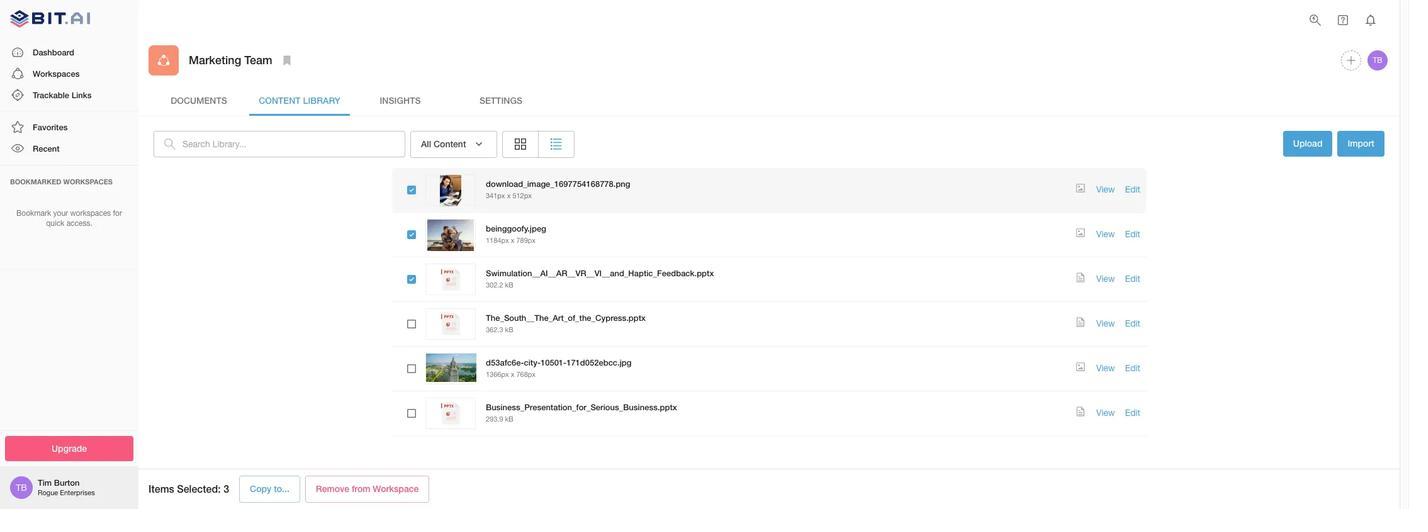 Task type: describe. For each thing, give the bounding box(es) containing it.
tim
[[38, 478, 52, 488]]

edit link for download_image_1697754168778.png
[[1125, 184, 1141, 194]]

items selected: 3
[[149, 483, 229, 495]]

the_south__the_art_of_the_cypress.pptx 362.3 kb
[[486, 313, 646, 333]]

view link for download_image_1697754168778.png
[[1097, 184, 1115, 194]]

293.9
[[486, 415, 503, 423]]

beinggoofy.jpeg 1184px x 789px
[[486, 223, 546, 244]]

items
[[149, 483, 174, 495]]

dashboard button
[[0, 41, 138, 63]]

copy to...
[[250, 484, 289, 494]]

selected:
[[177, 483, 221, 495]]

workspaces
[[70, 209, 111, 218]]

d53afc6e-
[[486, 357, 524, 367]]

workspaces
[[33, 68, 80, 79]]

kb for the_south__the_art_of_the_cypress.pptx
[[505, 326, 514, 333]]

edit link for d53afc6e-city-10501-171d052ebcc.jpg
[[1125, 363, 1141, 373]]

content library link
[[249, 86, 350, 116]]

view for download_image_1697754168778.png
[[1097, 184, 1115, 194]]

trackable
[[33, 90, 69, 100]]

settings
[[480, 95, 523, 106]]

edit link for swimulation__ai__ar__vr__vi__and_haptic_feedback.pptx
[[1125, 274, 1141, 284]]

302.2
[[486, 281, 503, 289]]

marketing team
[[189, 53, 272, 67]]

all content
[[421, 138, 466, 149]]

bookmarked workspaces
[[10, 177, 113, 185]]

content inside content library link
[[259, 95, 301, 106]]

from
[[352, 484, 370, 494]]

library
[[303, 95, 340, 106]]

settings link
[[451, 86, 551, 116]]

beinggoofy.jpeg
[[486, 223, 546, 233]]

view link for swimulation__ai__ar__vr__vi__and_haptic_feedback.pptx
[[1097, 274, 1115, 284]]

view link for d53afc6e-city-10501-171d052ebcc.jpg
[[1097, 363, 1115, 373]]

swimulation__ai__ar__vr__vi__and_haptic_feedback.pptx
[[486, 268, 714, 278]]

1 vertical spatial tb
[[16, 483, 27, 493]]

x for download_image_1697754168778.png
[[507, 192, 511, 199]]

upload
[[1293, 138, 1323, 149]]

edit link for business_presentation_for_serious_business.pptx
[[1125, 408, 1141, 418]]

recent
[[33, 144, 60, 154]]

quick
[[46, 219, 64, 228]]

upgrade button
[[5, 436, 133, 461]]

Search Library... search field
[[183, 131, 405, 157]]

workspaces
[[63, 177, 113, 185]]

team
[[244, 53, 272, 67]]

insights link
[[350, 86, 451, 116]]

edit link for beinggoofy.jpeg
[[1125, 229, 1141, 239]]

enterprises
[[60, 489, 95, 497]]

documents link
[[149, 86, 249, 116]]

download_image_1697754168778.png
[[486, 179, 630, 189]]

view link for beinggoofy.jpeg
[[1097, 229, 1115, 239]]

view for the_south__the_art_of_the_cypress.pptx
[[1097, 318, 1115, 328]]

content library
[[259, 95, 340, 106]]

documents
[[171, 95, 227, 106]]

business_presentation_for_serious_business.pptx
[[486, 402, 677, 412]]

for
[[113, 209, 122, 218]]

kb for swimulation__ai__ar__vr__vi__and_haptic_feedback.pptx
[[505, 281, 514, 289]]

edit link for the_south__the_art_of_the_cypress.pptx
[[1125, 318, 1141, 328]]

recent button
[[0, 138, 138, 160]]

remove from workspace
[[316, 484, 419, 494]]



Task type: vqa. For each thing, say whether or not it's contained in the screenshot.
5th View link from the bottom of the page
yes



Task type: locate. For each thing, give the bounding box(es) containing it.
1 edit from the top
[[1125, 184, 1141, 194]]

0 vertical spatial x
[[507, 192, 511, 199]]

edit for download_image_1697754168778.png
[[1125, 184, 1141, 194]]

1 kb from the top
[[505, 281, 514, 289]]

workspace
[[373, 484, 419, 494]]

the_south__the_art_of_the_cypress.pptx
[[486, 313, 646, 323]]

1 vertical spatial x
[[511, 237, 515, 244]]

5 view link from the top
[[1097, 363, 1115, 373]]

2 kb from the top
[[505, 326, 514, 333]]

tab list
[[149, 86, 1390, 116]]

kb for business_presentation_for_serious_business.pptx
[[505, 415, 514, 423]]

4 edit link from the top
[[1125, 318, 1141, 328]]

3 view from the top
[[1097, 274, 1115, 284]]

edit for swimulation__ai__ar__vr__vi__and_haptic_feedback.pptx
[[1125, 274, 1141, 284]]

4 edit from the top
[[1125, 318, 1141, 328]]

import
[[1348, 138, 1375, 149]]

0 horizontal spatial tb
[[16, 483, 27, 493]]

kb right the 362.3
[[505, 326, 514, 333]]

1184px
[[486, 237, 509, 244]]

1 horizontal spatial content
[[434, 138, 466, 149]]

dashboard
[[33, 47, 74, 57]]

3 edit link from the top
[[1125, 274, 1141, 284]]

1366px
[[486, 371, 509, 378]]

swimulation__ai__ar__vr__vi__and_haptic_feedback.pptx 302.2 kb
[[486, 268, 714, 289]]

business_presentation_for_serious_business.pptx 293.9 kb
[[486, 402, 677, 423]]

341px
[[486, 192, 505, 199]]

burton
[[54, 478, 80, 488]]

marketing
[[189, 53, 241, 67]]

trackable links
[[33, 90, 92, 100]]

favorites
[[33, 122, 68, 132]]

1 vertical spatial content
[[434, 138, 466, 149]]

tab list containing documents
[[149, 86, 1390, 116]]

x left 512px
[[507, 192, 511, 199]]

1 view from the top
[[1097, 184, 1115, 194]]

2 view from the top
[[1097, 229, 1115, 239]]

0 vertical spatial tb
[[1373, 56, 1383, 65]]

view for d53afc6e-city-10501-171d052ebcc.jpg
[[1097, 363, 1115, 373]]

to...
[[274, 484, 289, 494]]

2 vertical spatial x
[[511, 371, 515, 378]]

4 view from the top
[[1097, 318, 1115, 328]]

view link
[[1097, 184, 1115, 194], [1097, 229, 1115, 239], [1097, 274, 1115, 284], [1097, 318, 1115, 328], [1097, 363, 1115, 373], [1097, 408, 1115, 418]]

tb
[[1373, 56, 1383, 65], [16, 483, 27, 493]]

768px
[[516, 371, 536, 378]]

3 view link from the top
[[1097, 274, 1115, 284]]

tb inside button
[[1373, 56, 1383, 65]]

171d052ebcc.jpg
[[567, 357, 632, 367]]

content down bookmark image
[[259, 95, 301, 106]]

512px
[[513, 192, 532, 199]]

3 kb from the top
[[505, 415, 514, 423]]

remove
[[316, 484, 349, 494]]

content right all
[[434, 138, 466, 149]]

6 edit from the top
[[1125, 408, 1141, 418]]

insights
[[380, 95, 421, 106]]

1 view link from the top
[[1097, 184, 1115, 194]]

kb right 302.2
[[505, 281, 514, 289]]

content
[[259, 95, 301, 106], [434, 138, 466, 149]]

view for beinggoofy.jpeg
[[1097, 229, 1115, 239]]

all content button
[[410, 131, 497, 158]]

favorites button
[[0, 117, 138, 138]]

edit
[[1125, 184, 1141, 194], [1125, 229, 1141, 239], [1125, 274, 1141, 284], [1125, 318, 1141, 328], [1125, 363, 1141, 373], [1125, 408, 1141, 418]]

edit for beinggoofy.jpeg
[[1125, 229, 1141, 239]]

1 horizontal spatial tb
[[1373, 56, 1383, 65]]

6 view link from the top
[[1097, 408, 1115, 418]]

view
[[1097, 184, 1115, 194], [1097, 229, 1115, 239], [1097, 274, 1115, 284], [1097, 318, 1115, 328], [1097, 363, 1115, 373], [1097, 408, 1115, 418]]

x left 768px
[[511, 371, 515, 378]]

2 edit from the top
[[1125, 229, 1141, 239]]

edit for d53afc6e-city-10501-171d052ebcc.jpg
[[1125, 363, 1141, 373]]

6 edit link from the top
[[1125, 408, 1141, 418]]

789px
[[516, 237, 536, 244]]

kb inside business_presentation_for_serious_business.pptx 293.9 kb
[[505, 415, 514, 423]]

trackable links button
[[0, 84, 138, 106]]

x for beinggoofy.jpeg
[[511, 237, 515, 244]]

bookmark your workspaces for quick access.
[[16, 209, 122, 228]]

edit link
[[1125, 184, 1141, 194], [1125, 229, 1141, 239], [1125, 274, 1141, 284], [1125, 318, 1141, 328], [1125, 363, 1141, 373], [1125, 408, 1141, 418]]

d53afc6e-city-10501-171d052ebcc.jpg 1366px x 768px
[[486, 357, 632, 378]]

view link for business_presentation_for_serious_business.pptx
[[1097, 408, 1115, 418]]

kb inside swimulation__ai__ar__vr__vi__and_haptic_feedback.pptx 302.2 kb
[[505, 281, 514, 289]]

links
[[72, 90, 92, 100]]

view for swimulation__ai__ar__vr__vi__and_haptic_feedback.pptx
[[1097, 274, 1115, 284]]

3
[[224, 483, 229, 495]]

0 horizontal spatial content
[[259, 95, 301, 106]]

city-
[[524, 357, 541, 367]]

0 vertical spatial content
[[259, 95, 301, 106]]

x down beinggoofy.jpeg at the top left of the page
[[511, 237, 515, 244]]

kb right 293.9
[[505, 415, 514, 423]]

362.3
[[486, 326, 503, 333]]

download_image_1697754168778.png 341px x 512px
[[486, 179, 630, 199]]

content inside all content button
[[434, 138, 466, 149]]

copy
[[250, 484, 271, 494]]

3 edit from the top
[[1125, 274, 1141, 284]]

upgrade
[[52, 443, 87, 454]]

upload button
[[1283, 131, 1333, 158], [1283, 131, 1333, 156]]

6 view from the top
[[1097, 408, 1115, 418]]

kb
[[505, 281, 514, 289], [505, 326, 514, 333], [505, 415, 514, 423]]

0 vertical spatial kb
[[505, 281, 514, 289]]

rogue
[[38, 489, 58, 497]]

4 view link from the top
[[1097, 318, 1115, 328]]

remove from workspace button
[[305, 476, 429, 503]]

tim burton rogue enterprises
[[38, 478, 95, 497]]

edit for business_presentation_for_serious_business.pptx
[[1125, 408, 1141, 418]]

2 vertical spatial kb
[[505, 415, 514, 423]]

tb button
[[1366, 48, 1390, 72]]

kb inside the_south__the_art_of_the_cypress.pptx 362.3 kb
[[505, 326, 514, 333]]

x inside download_image_1697754168778.png 341px x 512px
[[507, 192, 511, 199]]

2 edit link from the top
[[1125, 229, 1141, 239]]

access.
[[67, 219, 92, 228]]

5 view from the top
[[1097, 363, 1115, 373]]

edit for the_south__the_art_of_the_cypress.pptx
[[1125, 318, 1141, 328]]

1 vertical spatial kb
[[505, 326, 514, 333]]

1 edit link from the top
[[1125, 184, 1141, 194]]

all
[[421, 138, 431, 149]]

5 edit from the top
[[1125, 363, 1141, 373]]

5 edit link from the top
[[1125, 363, 1141, 373]]

view for business_presentation_for_serious_business.pptx
[[1097, 408, 1115, 418]]

workspaces button
[[0, 63, 138, 84]]

10501-
[[541, 357, 567, 367]]

2 view link from the top
[[1097, 229, 1115, 239]]

view link for the_south__the_art_of_the_cypress.pptx
[[1097, 318, 1115, 328]]

import button
[[1338, 131, 1385, 156]]

bookmarked
[[10, 177, 61, 185]]

x
[[507, 192, 511, 199], [511, 237, 515, 244], [511, 371, 515, 378]]

bookmark image
[[279, 53, 294, 68]]

your
[[53, 209, 68, 218]]

x inside "beinggoofy.jpeg 1184px x 789px"
[[511, 237, 515, 244]]

group
[[502, 131, 574, 158]]

x inside d53afc6e-city-10501-171d052ebcc.jpg 1366px x 768px
[[511, 371, 515, 378]]

copy to... button
[[239, 476, 300, 503]]

bookmark
[[16, 209, 51, 218]]



